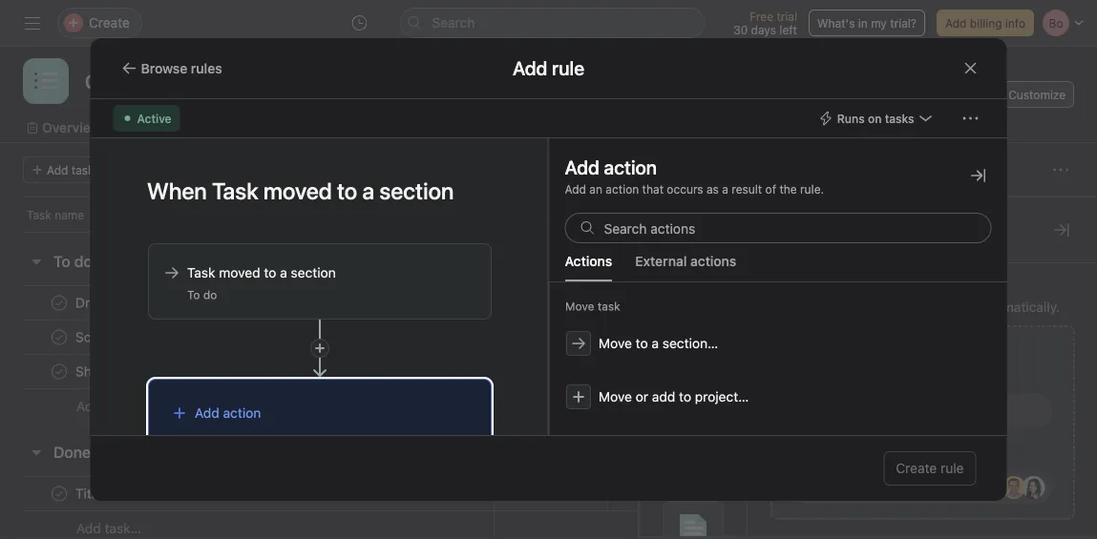 Task type: vqa. For each thing, say whether or not it's contained in the screenshot.
To do button
yes



Task type: locate. For each thing, give the bounding box(es) containing it.
oct for oct 25 – 27
[[616, 331, 635, 344]]

None text field
[[80, 64, 339, 98]]

a inside add action add an action that occurs as a result of the rule.
[[722, 182, 728, 196]]

priority field for schedule kickoff meeting cell
[[844, 320, 959, 355]]

task inside button
[[71, 163, 94, 177]]

1 collapse task list for this section image from the top
[[29, 254, 44, 269]]

0 vertical spatial add task… row
[[0, 389, 1097, 424]]

completed checkbox inside draft project brief cell
[[48, 292, 71, 315]]

move inside 'popup button'
[[598, 389, 632, 405]]

4 completed image from the top
[[48, 483, 71, 506]]

0 horizontal spatial 27
[[639, 487, 652, 501]]

a inside popup button
[[651, 336, 658, 351]]

status field for draft project brief cell
[[958, 285, 1072, 321]]

create rule
[[896, 461, 964, 476]]

1 bob from the top
[[529, 296, 550, 310]]

Completed checkbox
[[48, 292, 71, 315], [48, 326, 71, 349], [48, 360, 71, 383], [48, 483, 71, 506]]

bob for draft project brief cell
[[529, 296, 550, 310]]

2 completed checkbox from the top
[[48, 326, 71, 349]]

cell down rule menu tabs 'tab list'
[[721, 285, 845, 321]]

customize inside customize dropdown button
[[1008, 88, 1066, 101]]

share
[[929, 88, 960, 101]]

actions
[[690, 253, 736, 269]]

1 vertical spatial 27
[[639, 487, 652, 501]]

rule
[[810, 299, 833, 315], [940, 461, 964, 476]]

0 horizontal spatial customize
[[770, 219, 862, 241]]

action
[[606, 182, 639, 196], [223, 405, 260, 421]]

move down the actions
[[565, 300, 594, 313]]

a right as
[[722, 182, 728, 196]]

1 horizontal spatial action
[[606, 182, 639, 196]]

1 completed image from the top
[[48, 292, 71, 315]]

1 vertical spatial move
[[598, 336, 632, 351]]

list
[[139, 120, 162, 136]]

add task…
[[76, 399, 141, 414], [76, 521, 141, 537]]

a
[[722, 182, 728, 196], [279, 265, 287, 281], [799, 299, 806, 315], [651, 336, 658, 351]]

do down name
[[74, 253, 92, 271]]

Search actions text field
[[565, 213, 992, 243]]

0 horizontal spatial task
[[71, 163, 94, 177]]

– left 31
[[655, 487, 662, 501]]

do down task moved to a section
[[203, 288, 217, 302]]

0 vertical spatial task
[[71, 163, 94, 177]]

1 vertical spatial task
[[187, 265, 215, 281]]

1 vertical spatial add task…
[[76, 521, 141, 537]]

oct inside header to do tree grid
[[616, 331, 635, 344]]

1 vertical spatial task
[[597, 300, 620, 313]]

1 – from the top
[[656, 331, 662, 344]]

completed checkbox for draft project brief text field
[[48, 292, 71, 315]]

completed image inside schedule kickoff meeting cell
[[48, 326, 71, 349]]

rule left get
[[810, 299, 833, 315]]

1 vertical spatial oct
[[616, 487, 635, 501]]

rules right add
[[678, 381, 708, 394]]

collaborators
[[835, 480, 915, 496]]

days
[[751, 23, 776, 36]]

header done tree grid
[[0, 475, 1097, 539]]

row
[[0, 197, 1097, 232], [23, 231, 1097, 233], [0, 285, 1097, 321], [0, 320, 1097, 355], [0, 353, 1097, 391], [0, 475, 1097, 513]]

0 vertical spatial to do
[[53, 253, 92, 271]]

bob button
[[502, 292, 603, 315], [502, 326, 603, 349]]

close this dialog image
[[963, 61, 978, 76]]

1 horizontal spatial task
[[597, 300, 620, 313]]

add task… inside header done tree grid
[[76, 521, 141, 537]]

browse rules
[[141, 60, 222, 76]]

27 right 25
[[666, 331, 679, 344]]

add left 'an'
[[565, 182, 586, 196]]

0 vertical spatial rule
[[810, 299, 833, 315]]

header to do tree grid
[[0, 285, 1097, 424]]

task for move task
[[597, 300, 620, 313]]

completed image
[[48, 292, 71, 315], [48, 326, 71, 349], [48, 360, 71, 383], [48, 483, 71, 506]]

row containing oct 27
[[0, 475, 1097, 513]]

4 completed checkbox from the top
[[48, 483, 71, 506]]

move left 25
[[598, 336, 632, 351]]

1 completed checkbox from the top
[[48, 292, 71, 315]]

priority
[[853, 208, 891, 222]]

0 horizontal spatial to
[[53, 253, 70, 271]]

2 vertical spatial move
[[598, 389, 632, 405]]

2 add task… row from the top
[[0, 511, 1097, 539]]

task… down titles "text box"
[[105, 521, 141, 537]]

bob button down the actions
[[502, 292, 603, 315]]

collapse task list for this section image for to do
[[29, 254, 44, 269]]

2 task… from the top
[[105, 521, 141, 537]]

completed checkbox for titles "text box"
[[48, 483, 71, 506]]

create rule button
[[883, 452, 976, 486]]

1 horizontal spatial to do
[[187, 288, 217, 302]]

oct 27 – 31
[[616, 487, 678, 501]]

oct left 25
[[616, 331, 635, 344]]

1 task… from the top
[[105, 399, 141, 414]]

2 collapse task list for this section image from the top
[[29, 445, 44, 460]]

rule.
[[800, 182, 824, 196]]

0 horizontal spatial rules
[[678, 381, 708, 394]]

list link
[[124, 117, 162, 138]]

add task… button up done
[[76, 396, 141, 417]]

browse rules button
[[113, 55, 231, 82]]

1 horizontal spatial task
[[187, 265, 215, 281]]

1 horizontal spatial 27
[[666, 331, 679, 344]]

completed image inside share timeline with teammates cell
[[48, 360, 71, 383]]

2 bob from the top
[[529, 331, 550, 344]]

– for 31
[[655, 487, 662, 501]]

add task… button down titles "text box"
[[76, 518, 141, 539]]

move or add to project… button
[[553, 372, 1003, 422]]

0 horizontal spatial to do
[[53, 253, 92, 271]]

27 left 31
[[639, 487, 652, 501]]

1 vertical spatial bob
[[529, 331, 550, 344]]

bob button down move task on the right of the page
[[502, 326, 603, 349]]

2 add task… button from the top
[[76, 518, 141, 539]]

0 vertical spatial 27
[[666, 331, 679, 344]]

your
[[876, 299, 904, 315]]

customize down rule. on the right top of page
[[770, 219, 862, 241]]

task down overview
[[71, 163, 94, 177]]

1 vertical spatial add task… button
[[76, 518, 141, 539]]

0 horizontal spatial task
[[27, 208, 51, 222]]

Titles text field
[[72, 485, 115, 504]]

0 vertical spatial move
[[565, 300, 594, 313]]

collapse task list for this section image left to do "button"
[[29, 254, 44, 269]]

task
[[71, 163, 94, 177], [597, 300, 620, 313]]

1 vertical spatial rule
[[940, 461, 964, 476]]

3 completed image from the top
[[48, 360, 71, 383]]

free trial 30 days left
[[733, 10, 797, 36]]

status field for schedule kickoff meeting cell
[[958, 320, 1072, 355]]

oct left 31
[[616, 487, 635, 501]]

action inside add action add an action that occurs as a result of the rule.
[[606, 182, 639, 196]]

2 oct from the top
[[616, 487, 635, 501]]

to do
[[53, 253, 92, 271], [187, 288, 217, 302]]

that
[[642, 182, 664, 196]]

1 horizontal spatial rule
[[940, 461, 964, 476]]

collapse task list for this section image left done button
[[29, 445, 44, 460]]

1 vertical spatial –
[[655, 487, 662, 501]]

completed image inside titles cell
[[48, 483, 71, 506]]

0 vertical spatial task…
[[105, 399, 141, 414]]

free
[[750, 10, 773, 23]]

1 vertical spatial collapse task list for this section image
[[29, 445, 44, 460]]

0 vertical spatial to
[[53, 253, 70, 271]]

customize
[[1008, 88, 1066, 101], [770, 219, 862, 241]]

priority field for titles cell
[[844, 476, 959, 512]]

27
[[666, 331, 679, 344], [639, 487, 652, 501]]

to up "schedule kickoff meeting" text box on the bottom left
[[187, 288, 200, 302]]

status field for share timeline with teammates cell
[[958, 354, 1072, 390]]

rule right create on the right bottom
[[940, 461, 964, 476]]

search list box
[[400, 8, 705, 38]]

2 cell from the top
[[721, 320, 845, 355]]

add left the collaborators
[[806, 480, 831, 496]]

completed image for the share timeline with teammates "text field"
[[48, 360, 71, 383]]

to do down name
[[53, 253, 92, 271]]

a left section at the left of the page
[[279, 265, 287, 281]]

0 vertical spatial collapse task list for this section image
[[29, 254, 44, 269]]

add
[[945, 16, 967, 30], [47, 163, 68, 177], [565, 182, 586, 196], [770, 299, 795, 315], [76, 399, 101, 414], [194, 405, 219, 421], [806, 480, 831, 496], [76, 521, 101, 537]]

0 vertical spatial action
[[606, 182, 639, 196]]

status
[[966, 208, 1001, 222]]

1 bob button from the top
[[502, 292, 603, 315]]

rules
[[770, 271, 810, 289], [678, 381, 708, 394]]

left
[[779, 23, 797, 36]]

25
[[639, 331, 653, 344]]

done button
[[53, 435, 91, 470]]

today
[[616, 296, 648, 310]]

0 vertical spatial customize
[[1008, 88, 1066, 101]]

1 add task… from the top
[[76, 399, 141, 414]]

what's in my trial?
[[817, 16, 917, 30]]

task… inside header to do tree grid
[[105, 399, 141, 414]]

draft project brief cell
[[0, 285, 495, 321]]

assignee
[[502, 208, 551, 222]]

add task… row
[[0, 389, 1097, 424], [0, 511, 1097, 539]]

task moved to a section
[[187, 265, 335, 281]]

add task… up done
[[76, 399, 141, 414]]

– for 27
[[656, 331, 662, 344]]

info
[[1005, 16, 1025, 30]]

3 completed checkbox from the top
[[48, 360, 71, 383]]

bob button for schedule kickoff meeting cell
[[502, 326, 603, 349]]

completed checkbox inside schedule kickoff meeting cell
[[48, 326, 71, 349]]

1 vertical spatial to do
[[187, 288, 217, 302]]

0 vertical spatial bob button
[[502, 292, 603, 315]]

0 horizontal spatial do
[[74, 253, 92, 271]]

– right 25
[[656, 331, 662, 344]]

1 vertical spatial add task… row
[[0, 511, 1097, 539]]

0 horizontal spatial action
[[223, 405, 260, 421]]

to
[[263, 265, 276, 281], [837, 299, 849, 315], [635, 336, 648, 351], [678, 389, 691, 405]]

action down share timeline with teammates cell
[[223, 405, 260, 421]]

action down 'add action'
[[606, 182, 639, 196]]

cell
[[721, 285, 845, 321], [721, 320, 845, 355]]

to left get
[[837, 299, 849, 315]]

rules down search actions "text box"
[[770, 271, 810, 289]]

completed checkbox inside titles cell
[[48, 483, 71, 506]]

1 vertical spatial action
[[223, 405, 260, 421]]

0 vertical spatial oct
[[616, 331, 635, 344]]

active
[[137, 112, 171, 125]]

add action add an action that occurs as a result of the rule.
[[565, 156, 824, 196]]

– inside header to do tree grid
[[656, 331, 662, 344]]

task… down the share timeline with teammates "text field"
[[105, 399, 141, 414]]

share timeline with teammates cell
[[0, 354, 495, 390]]

move left or
[[598, 389, 632, 405]]

1 horizontal spatial rules
[[770, 271, 810, 289]]

1 oct from the top
[[616, 331, 635, 344]]

bob
[[529, 296, 550, 310], [529, 331, 550, 344]]

1 vertical spatial do
[[203, 288, 217, 302]]

do
[[74, 253, 92, 271], [203, 288, 217, 302]]

task down the actions
[[597, 300, 620, 313]]

to right add
[[678, 389, 691, 405]]

completed checkbox inside share timeline with teammates cell
[[48, 360, 71, 383]]

cell for priority field for draft project brief cell
[[721, 285, 845, 321]]

to down today
[[635, 336, 648, 351]]

– inside row
[[655, 487, 662, 501]]

task…
[[105, 399, 141, 414], [105, 521, 141, 537]]

1 vertical spatial task…
[[105, 521, 141, 537]]

1 cell from the top
[[721, 285, 845, 321]]

to do button
[[53, 244, 92, 279]]

bob for schedule kickoff meeting cell
[[529, 331, 550, 344]]

0 vertical spatial bob
[[529, 296, 550, 310]]

collapse task list for this section image
[[29, 254, 44, 269], [29, 445, 44, 460]]

move inside popup button
[[598, 336, 632, 351]]

to down task name at the left top
[[53, 253, 70, 271]]

add inside header done tree grid
[[76, 521, 101, 537]]

2 – from the top
[[655, 487, 662, 501]]

add action
[[565, 156, 657, 178]]

add task button
[[23, 157, 103, 183]]

add task… down titles "text box"
[[76, 521, 141, 537]]

completed image for draft project brief text field
[[48, 292, 71, 315]]

to right moved
[[263, 265, 276, 281]]

move
[[565, 300, 594, 313], [598, 336, 632, 351], [598, 389, 632, 405]]

27 inside row
[[639, 487, 652, 501]]

moved
[[218, 265, 260, 281]]

1 horizontal spatial customize
[[1008, 88, 1066, 101]]

–
[[656, 331, 662, 344], [655, 487, 662, 501]]

add up done button
[[76, 399, 101, 414]]

oct inside header done tree grid
[[616, 487, 635, 501]]

completed image for titles "text box"
[[48, 483, 71, 506]]

0 vertical spatial do
[[74, 253, 92, 271]]

billing
[[970, 16, 1002, 30]]

task for task moved to a section
[[187, 265, 215, 281]]

1 add task… button from the top
[[76, 396, 141, 417]]

0 vertical spatial add task…
[[76, 399, 141, 414]]

add down titles "text box"
[[76, 521, 101, 537]]

2 bob button from the top
[[502, 326, 603, 349]]

2 completed image from the top
[[48, 326, 71, 349]]

task left name
[[27, 208, 51, 222]]

cell up 'move or add to project…' 'popup button' on the right bottom
[[721, 320, 845, 355]]

to inside popup button
[[635, 336, 648, 351]]

overview link
[[27, 117, 101, 138]]

task left moved
[[187, 265, 215, 281]]

what's
[[817, 16, 855, 30]]

task
[[27, 208, 51, 222], [187, 265, 215, 281]]

oct 25 – 27
[[616, 331, 679, 344]]

search button
[[400, 8, 705, 38]]

add task… button inside header to do tree grid
[[76, 396, 141, 417]]

0 vertical spatial task
[[27, 208, 51, 222]]

close side pane image
[[971, 168, 986, 183]]

to do up schedule kickoff meeting cell
[[187, 288, 217, 302]]

move for move or add to project…
[[598, 389, 632, 405]]

1 add task… row from the top
[[0, 389, 1097, 424]]

1 horizontal spatial to
[[187, 288, 200, 302]]

0 vertical spatial –
[[656, 331, 662, 344]]

completed image inside draft project brief cell
[[48, 292, 71, 315]]

1 vertical spatial bob button
[[502, 326, 603, 349]]

work
[[907, 299, 937, 315]]

customize down info on the top of page
[[1008, 88, 1066, 101]]

1 vertical spatial customize
[[770, 219, 862, 241]]

0 vertical spatial add task… button
[[76, 396, 141, 417]]

occurs
[[667, 182, 703, 196]]

a left section…
[[651, 336, 658, 351]]

30
[[733, 23, 748, 36]]

add collaborators button
[[770, 326, 1076, 520]]

2 add task… from the top
[[76, 521, 141, 537]]



Task type: describe. For each thing, give the bounding box(es) containing it.
rule menu tabs tab list
[[549, 251, 1007, 283]]

task for task name
[[27, 208, 51, 222]]

Schedule kickoff meeting text field
[[72, 328, 237, 347]]

status field for titles cell
[[958, 476, 1072, 512]]

to inside "button"
[[53, 253, 70, 271]]

date
[[641, 208, 665, 222]]

my
[[871, 16, 887, 30]]

priority field for share timeline with teammates cell
[[844, 354, 959, 390]]

collaborators
[[729, 208, 802, 222]]

move to a section…
[[598, 336, 718, 351]]

an
[[589, 182, 602, 196]]

or
[[635, 389, 648, 405]]

Add a name for this rule text field
[[134, 169, 491, 213]]

as
[[707, 182, 719, 196]]

cell for the priority field for schedule kickoff meeting cell
[[721, 320, 845, 355]]

result
[[732, 182, 762, 196]]

search
[[432, 15, 475, 31]]

add task… button inside header done tree grid
[[76, 518, 141, 539]]

collapse task list for this section image for done
[[29, 445, 44, 460]]

share button
[[905, 81, 968, 108]]

add
[[651, 389, 675, 405]]

trial?
[[890, 16, 917, 30]]

external actions
[[635, 253, 736, 269]]

move to a section… button
[[553, 319, 1003, 369]]

27 inside header to do tree grid
[[666, 331, 679, 344]]

do inside "button"
[[74, 253, 92, 271]]

completed checkbox for the share timeline with teammates "text field"
[[48, 360, 71, 383]]

done
[[53, 443, 91, 462]]

add billing info button
[[937, 10, 1034, 36]]

done
[[941, 299, 971, 315]]

Draft project brief text field
[[72, 294, 191, 313]]

get
[[852, 299, 873, 315]]

section
[[290, 265, 335, 281]]

bo
[[821, 88, 836, 101]]

project…
[[694, 389, 748, 405]]

of
[[765, 182, 776, 196]]

row containing task name
[[0, 197, 1097, 232]]

task name
[[27, 208, 84, 222]]

0 vertical spatial rules
[[770, 271, 810, 289]]

close details image
[[1054, 222, 1069, 238]]

add inside header to do tree grid
[[76, 399, 101, 414]]

move task
[[565, 300, 620, 313]]

actions
[[565, 253, 612, 269]]

0 horizontal spatial rule
[[810, 299, 833, 315]]

add down overview link
[[47, 163, 68, 177]]

move for move task
[[565, 300, 594, 313]]

task for add task
[[71, 163, 94, 177]]

add billing info
[[945, 16, 1025, 30]]

oct for oct 27 – 31
[[616, 487, 635, 501]]

Share timeline with teammates text field
[[72, 362, 270, 381]]

completed checkbox for "schedule kickoff meeting" text box on the bottom left
[[48, 326, 71, 349]]

due date
[[616, 208, 665, 222]]

task… inside header done tree grid
[[105, 521, 141, 537]]

what's in my trial? button
[[809, 10, 925, 36]]

add task
[[47, 163, 94, 177]]

runs on tasks
[[837, 112, 914, 125]]

31
[[665, 487, 678, 501]]

trial
[[777, 10, 797, 23]]

list image
[[34, 70, 57, 93]]

a up move to a section… popup button
[[799, 299, 806, 315]]

customize button
[[985, 81, 1074, 108]]

add up move to a section… popup button
[[770, 299, 795, 315]]

external
[[635, 253, 687, 269]]

runs
[[837, 112, 865, 125]]

bob button for draft project brief cell
[[502, 292, 603, 315]]

add inside add action add an action that occurs as a result of the rule.
[[565, 182, 586, 196]]

move or add to project…
[[598, 389, 748, 405]]

1 vertical spatial rules
[[678, 381, 708, 394]]

add a rule to get your work done automatically.
[[770, 299, 1060, 315]]

add rule
[[513, 57, 584, 79]]

the
[[779, 182, 797, 196]]

section…
[[662, 336, 718, 351]]

add action
[[194, 405, 260, 421]]

automatically.
[[975, 299, 1060, 315]]

in
[[858, 16, 868, 30]]

to inside 'popup button'
[[678, 389, 691, 405]]

active button
[[113, 105, 180, 132]]

schedule kickoff meeting cell
[[0, 320, 495, 355]]

add left billing
[[945, 16, 967, 30]]

add down the share timeline with teammates "text field"
[[194, 405, 219, 421]]

overview
[[42, 120, 101, 136]]

add task… inside header to do tree grid
[[76, 399, 141, 414]]

move for move to a section…
[[598, 336, 632, 351]]

runs on tasks button
[[809, 105, 942, 132]]

completed image for "schedule kickoff meeting" text box on the bottom left
[[48, 326, 71, 349]]

down arrow image
[[313, 320, 326, 377]]

bo button
[[817, 83, 840, 106]]

add another trigger image
[[314, 343, 325, 354]]

on
[[868, 112, 882, 125]]

1 vertical spatial to
[[187, 288, 200, 302]]

due
[[616, 208, 637, 222]]

1 horizontal spatial do
[[203, 288, 217, 302]]

tasks
[[885, 112, 914, 125]]

add collaborators
[[806, 480, 915, 496]]

name
[[55, 208, 84, 222]]

titles cell
[[0, 476, 495, 512]]

create
[[896, 461, 937, 476]]

rule inside button
[[940, 461, 964, 476]]

priority field for draft project brief cell
[[844, 285, 959, 321]]



